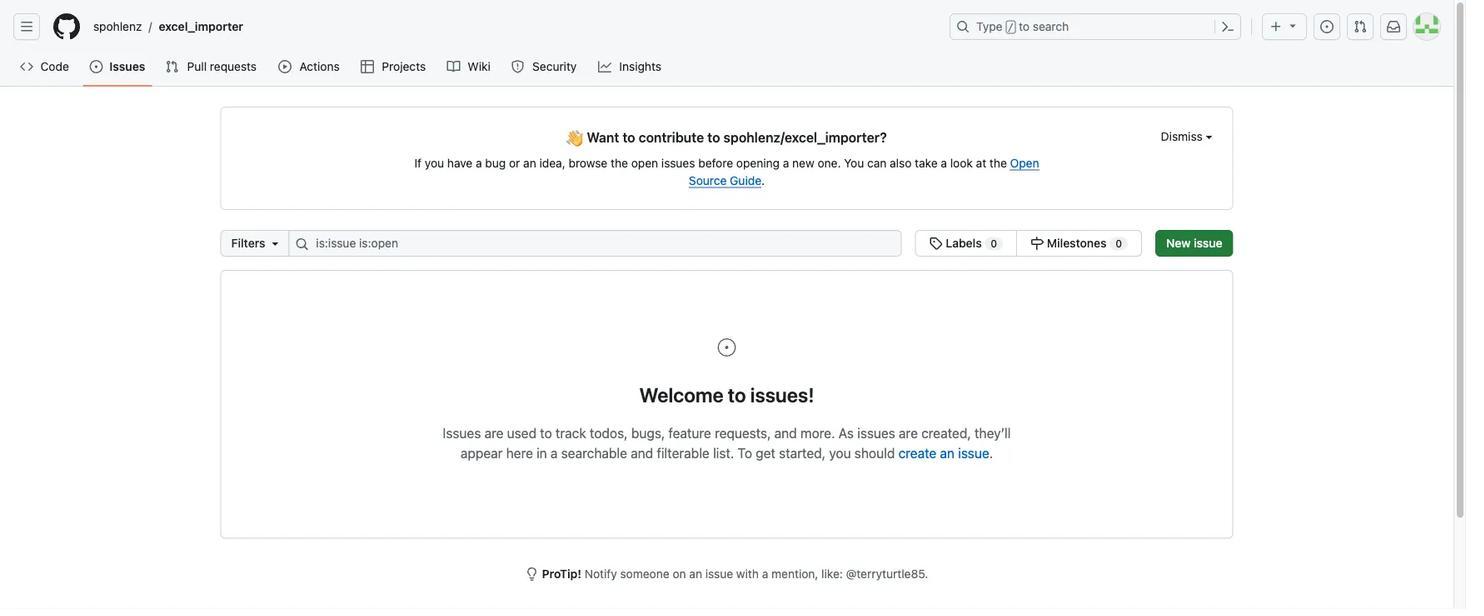 Task type: locate. For each thing, give the bounding box(es) containing it.
an
[[523, 156, 536, 170], [940, 445, 955, 461], [690, 567, 703, 581]]

an right or
[[523, 156, 536, 170]]

1 vertical spatial issue opened image
[[89, 60, 103, 73]]

issue opened image left git pull request icon
[[1321, 20, 1334, 33]]

created,
[[922, 425, 971, 441]]

0 horizontal spatial issue
[[706, 567, 733, 581]]

0 inside 'labels 0'
[[991, 238, 998, 250]]

are up appear
[[485, 425, 504, 441]]

shield image
[[511, 60, 525, 73]]

issue opened image up welcome to issues!
[[717, 338, 737, 358]]

like:
[[822, 567, 843, 581]]

1 horizontal spatial issue opened image
[[717, 338, 737, 358]]

you
[[844, 156, 864, 170]]

0 vertical spatial issues
[[662, 156, 695, 170]]

0 vertical spatial issues
[[109, 60, 145, 73]]

one.
[[818, 156, 841, 170]]

0 right labels
[[991, 238, 998, 250]]

triangle down image
[[269, 237, 282, 250]]

2 are from the left
[[899, 425, 918, 441]]

a inside issues are used to track todos, bugs, feature requests, and more. as issues are created, they'll appear here in a searchable and filterable list. to get started, you should
[[551, 445, 558, 461]]

open source guide link
[[689, 156, 1040, 187]]

0
[[991, 238, 998, 250], [1116, 238, 1123, 250]]

with
[[737, 567, 759, 581]]

code link
[[13, 54, 76, 79]]

issue right new
[[1194, 236, 1223, 250]]

the
[[611, 156, 628, 170], [990, 156, 1007, 170]]

1 horizontal spatial /
[[1008, 22, 1014, 33]]

they'll
[[975, 425, 1011, 441]]

more.
[[801, 425, 835, 441]]

an right on
[[690, 567, 703, 581]]

as
[[839, 425, 854, 441]]

to
[[738, 445, 752, 461]]

labels
[[946, 236, 982, 250]]

2 horizontal spatial an
[[940, 445, 955, 461]]

and
[[775, 425, 797, 441], [631, 445, 654, 461]]

want
[[587, 130, 619, 145]]

and down bugs,
[[631, 445, 654, 461]]

to
[[1019, 20, 1030, 33], [623, 130, 636, 145], [708, 130, 720, 145], [728, 383, 746, 406], [540, 425, 552, 441]]

table image
[[361, 60, 374, 73]]

spohlenz/excel_importer?
[[724, 130, 887, 145]]

. down "they'll"
[[990, 445, 993, 461]]

a right 'in'
[[551, 445, 558, 461]]

1 horizontal spatial an
[[690, 567, 703, 581]]

can
[[868, 156, 887, 170]]

/ for spohlenz
[[149, 20, 152, 33]]

the left open
[[611, 156, 628, 170]]

2 vertical spatial an
[[690, 567, 703, 581]]

wiki
[[468, 60, 491, 73]]

0 horizontal spatial you
[[425, 156, 444, 170]]

2 the from the left
[[990, 156, 1007, 170]]

to up if you have a bug or an idea, browse the open issues before opening a new one.     you can also take a look at the
[[708, 130, 720, 145]]

0 horizontal spatial .
[[762, 173, 765, 187]]

filters
[[231, 236, 265, 250]]

book image
[[447, 60, 461, 73]]

are up create
[[899, 425, 918, 441]]

1 horizontal spatial issues
[[443, 425, 481, 441]]

are
[[485, 425, 504, 441], [899, 425, 918, 441]]

0 horizontal spatial issue opened image
[[89, 60, 103, 73]]

1 vertical spatial issues
[[858, 425, 896, 441]]

a left the 'bug'
[[476, 156, 482, 170]]

0 horizontal spatial issues
[[109, 60, 145, 73]]

requests,
[[715, 425, 771, 441]]

issue opened image right the code
[[89, 60, 103, 73]]

to left the search
[[1019, 20, 1030, 33]]

0 horizontal spatial the
[[611, 156, 628, 170]]

issues for issues are used to track todos, bugs, feature requests, and more. as issues are created, they'll appear here in a searchable and filterable list. to get started, you should
[[443, 425, 481, 441]]

1 horizontal spatial 0
[[1116, 238, 1123, 250]]

excel_importer
[[159, 20, 243, 33]]

issue left with
[[706, 567, 733, 581]]

/ right spohlenz
[[149, 20, 152, 33]]

someone
[[620, 567, 670, 581]]

the right at
[[990, 156, 1007, 170]]

you right if
[[425, 156, 444, 170]]

0 horizontal spatial 0
[[991, 238, 998, 250]]

issue
[[1194, 236, 1223, 250], [959, 445, 990, 461], [706, 567, 733, 581]]

dismiss
[[1161, 129, 1206, 143]]

in
[[537, 445, 547, 461]]

1 horizontal spatial you
[[829, 445, 851, 461]]

/
[[149, 20, 152, 33], [1008, 22, 1014, 33]]

a
[[476, 156, 482, 170], [783, 156, 789, 170], [941, 156, 948, 170], [551, 445, 558, 461], [762, 567, 769, 581]]

before
[[699, 156, 733, 170]]

play image
[[279, 60, 292, 73]]

wiki link
[[441, 54, 498, 79]]

bugs,
[[632, 425, 665, 441]]

0 vertical spatial and
[[775, 425, 797, 441]]

/ inside type / to search
[[1008, 22, 1014, 33]]

at
[[976, 156, 987, 170]]

search image
[[295, 238, 309, 251]]

0 vertical spatial an
[[523, 156, 536, 170]]

on
[[673, 567, 686, 581]]

1 horizontal spatial issues
[[858, 425, 896, 441]]

projects link
[[354, 54, 434, 79]]

issues down "spohlenz" "link"
[[109, 60, 145, 73]]

and up started,
[[775, 425, 797, 441]]

1 the from the left
[[611, 156, 628, 170]]

security link
[[505, 54, 585, 79]]

you down as
[[829, 445, 851, 461]]

issue element
[[916, 230, 1143, 257]]

0 horizontal spatial /
[[149, 20, 152, 33]]

pull requests link
[[159, 54, 265, 79]]

started,
[[779, 445, 826, 461]]

you inside issues are used to track todos, bugs, feature requests, and more. as issues are created, they'll appear here in a searchable and filterable list. to get started, you should
[[829, 445, 851, 461]]

1 0 from the left
[[991, 238, 998, 250]]

issue opened image for welcome to issues!
[[717, 338, 737, 358]]

milestone image
[[1031, 237, 1044, 250]]

contribute
[[639, 130, 704, 145]]

new issue link
[[1156, 230, 1234, 257]]

0 vertical spatial .
[[762, 173, 765, 187]]

None search field
[[220, 230, 1143, 257]]

1 horizontal spatial are
[[899, 425, 918, 441]]

issues up should
[[858, 425, 896, 441]]

list
[[87, 13, 940, 40]]

1 vertical spatial you
[[829, 445, 851, 461]]

insights
[[620, 60, 662, 73]]

1 are from the left
[[485, 425, 504, 441]]

issues down contribute
[[662, 156, 695, 170]]

0 vertical spatial you
[[425, 156, 444, 170]]

issues inside issues are used to track todos, bugs, feature requests, and more. as issues are created, they'll appear here in a searchable and filterable list. to get started, you should
[[443, 425, 481, 441]]

2 vertical spatial issue
[[706, 567, 733, 581]]

type
[[977, 20, 1003, 33]]

issue opened image inside issues link
[[89, 60, 103, 73]]

0 vertical spatial issue
[[1194, 236, 1223, 250]]

1 horizontal spatial the
[[990, 156, 1007, 170]]

actions
[[300, 60, 340, 73]]

create
[[899, 445, 937, 461]]

to up 'in'
[[540, 425, 552, 441]]

Issues search field
[[289, 230, 902, 257]]

issues
[[662, 156, 695, 170], [858, 425, 896, 441]]

/ right "type"
[[1008, 22, 1014, 33]]

2 vertical spatial issue opened image
[[717, 338, 737, 358]]

1 vertical spatial issues
[[443, 425, 481, 441]]

issues
[[109, 60, 145, 73], [443, 425, 481, 441]]

2 horizontal spatial issue opened image
[[1321, 20, 1334, 33]]

👋
[[567, 130, 580, 148]]

guide
[[730, 173, 762, 187]]

actions link
[[272, 54, 348, 79]]

code
[[40, 60, 69, 73]]

0 horizontal spatial are
[[485, 425, 504, 441]]

an down created,
[[940, 445, 955, 461]]

plus image
[[1270, 20, 1283, 33]]

2 0 from the left
[[1116, 238, 1123, 250]]

0 right milestones
[[1116, 238, 1123, 250]]

issue opened image for issues
[[89, 60, 103, 73]]

. down opening
[[762, 173, 765, 187]]

1 vertical spatial and
[[631, 445, 654, 461]]

/ inside spohlenz / excel_importer
[[149, 20, 152, 33]]

dismiss button
[[1161, 128, 1213, 145]]

issue down "they'll"
[[959, 445, 990, 461]]

issues up appear
[[443, 425, 481, 441]]

to right the want
[[623, 130, 636, 145]]

new issue
[[1167, 236, 1223, 250]]

1 horizontal spatial issue
[[959, 445, 990, 461]]

2 horizontal spatial issue
[[1194, 236, 1223, 250]]

0 inside milestones 0
[[1116, 238, 1123, 250]]

1 vertical spatial .
[[990, 445, 993, 461]]

.
[[762, 173, 765, 187], [990, 445, 993, 461]]

issues inside issues are used to track todos, bugs, feature requests, and more. as issues are created, they'll appear here in a searchable and filterable list. to get started, you should
[[858, 425, 896, 441]]

1 horizontal spatial and
[[775, 425, 797, 441]]

1 horizontal spatial .
[[990, 445, 993, 461]]

issue opened image
[[1321, 20, 1334, 33], [89, 60, 103, 73], [717, 338, 737, 358]]



Task type: describe. For each thing, give the bounding box(es) containing it.
filters button
[[220, 230, 290, 257]]

issues for issues
[[109, 60, 145, 73]]

open
[[631, 156, 658, 170]]

issues are used to track todos, bugs, feature requests, and more. as issues are created, they'll appear here in a searchable and filterable list. to get started, you should
[[443, 425, 1011, 461]]

opening
[[737, 156, 780, 170]]

command palette image
[[1222, 20, 1235, 33]]

get
[[756, 445, 776, 461]]

0 for milestones
[[1116, 238, 1123, 250]]

used
[[507, 425, 537, 441]]

bug
[[485, 156, 506, 170]]

pull
[[187, 60, 207, 73]]

feature
[[669, 425, 712, 441]]

0 vertical spatial issue opened image
[[1321, 20, 1334, 33]]

projects
[[382, 60, 426, 73]]

also
[[890, 156, 912, 170]]

here
[[506, 445, 533, 461]]

have
[[447, 156, 473, 170]]

search
[[1033, 20, 1069, 33]]

list containing spohlenz / excel_importer
[[87, 13, 940, 40]]

👋 want to contribute to spohlenz/excel_importer?
[[567, 130, 887, 148]]

1 vertical spatial an
[[940, 445, 955, 461]]

0 horizontal spatial issues
[[662, 156, 695, 170]]

issues!
[[751, 383, 815, 406]]

security
[[533, 60, 577, 73]]

spohlenz link
[[87, 13, 149, 40]]

pull requests
[[187, 60, 257, 73]]

should
[[855, 445, 895, 461]]

mention,
[[772, 567, 819, 581]]

0 for labels
[[991, 238, 998, 250]]

idea,
[[540, 156, 566, 170]]

triangle down image
[[1287, 19, 1300, 32]]

source
[[689, 173, 727, 187]]

spohlenz / excel_importer
[[93, 20, 243, 33]]

insights link
[[592, 54, 670, 79]]

a left look
[[941, 156, 948, 170]]

excel_importer link
[[152, 13, 250, 40]]

git pull request image
[[1354, 20, 1368, 33]]

labels 0
[[943, 236, 998, 250]]

code image
[[20, 60, 33, 73]]

to inside issues are used to track todos, bugs, feature requests, and more. as issues are created, they'll appear here in a searchable and filterable list. to get started, you should
[[540, 425, 552, 441]]

notifications image
[[1388, 20, 1401, 33]]

todos,
[[590, 425, 628, 441]]

or
[[509, 156, 520, 170]]

Search all issues text field
[[289, 230, 902, 257]]

take
[[915, 156, 938, 170]]

to up requests,
[[728, 383, 746, 406]]

protip! notify someone on an issue with a mention, like: @terryturtle85.
[[542, 567, 929, 581]]

list.
[[713, 445, 734, 461]]

1 vertical spatial issue
[[959, 445, 990, 461]]

notify
[[585, 567, 617, 581]]

issues link
[[83, 54, 152, 79]]

if
[[415, 156, 422, 170]]

requests
[[210, 60, 257, 73]]

protip!
[[542, 567, 582, 581]]

0 horizontal spatial and
[[631, 445, 654, 461]]

milestones 0
[[1044, 236, 1123, 250]]

browse
[[569, 156, 608, 170]]

a right with
[[762, 567, 769, 581]]

new
[[1167, 236, 1191, 250]]

light bulb image
[[526, 568, 539, 581]]

if you have a bug or an idea, browse the open issues before opening a new one.     you can also take a look at the
[[415, 156, 1011, 170]]

open
[[1011, 156, 1040, 170]]

create an issue .
[[899, 445, 993, 461]]

searchable
[[561, 445, 628, 461]]

filterable
[[657, 445, 710, 461]]

git pull request image
[[165, 60, 179, 73]]

homepage image
[[53, 13, 80, 40]]

a left the new
[[783, 156, 789, 170]]

type / to search
[[977, 20, 1069, 33]]

milestones
[[1047, 236, 1107, 250]]

appear
[[461, 445, 503, 461]]

0 horizontal spatial an
[[523, 156, 536, 170]]

track
[[556, 425, 586, 441]]

@terryturtle85.
[[846, 567, 929, 581]]

new
[[793, 156, 815, 170]]

graph image
[[598, 60, 612, 73]]

look
[[951, 156, 973, 170]]

welcome
[[640, 383, 724, 406]]

open source guide
[[689, 156, 1040, 187]]

tag image
[[930, 237, 943, 250]]

create an issue link
[[899, 445, 990, 461]]

/ for type
[[1008, 22, 1014, 33]]

none search field containing filters
[[220, 230, 1143, 257]]

welcome to issues!
[[640, 383, 815, 406]]

spohlenz
[[93, 20, 142, 33]]



Task type: vqa. For each thing, say whether or not it's contained in the screenshot.
Merged Pull Request icon
no



